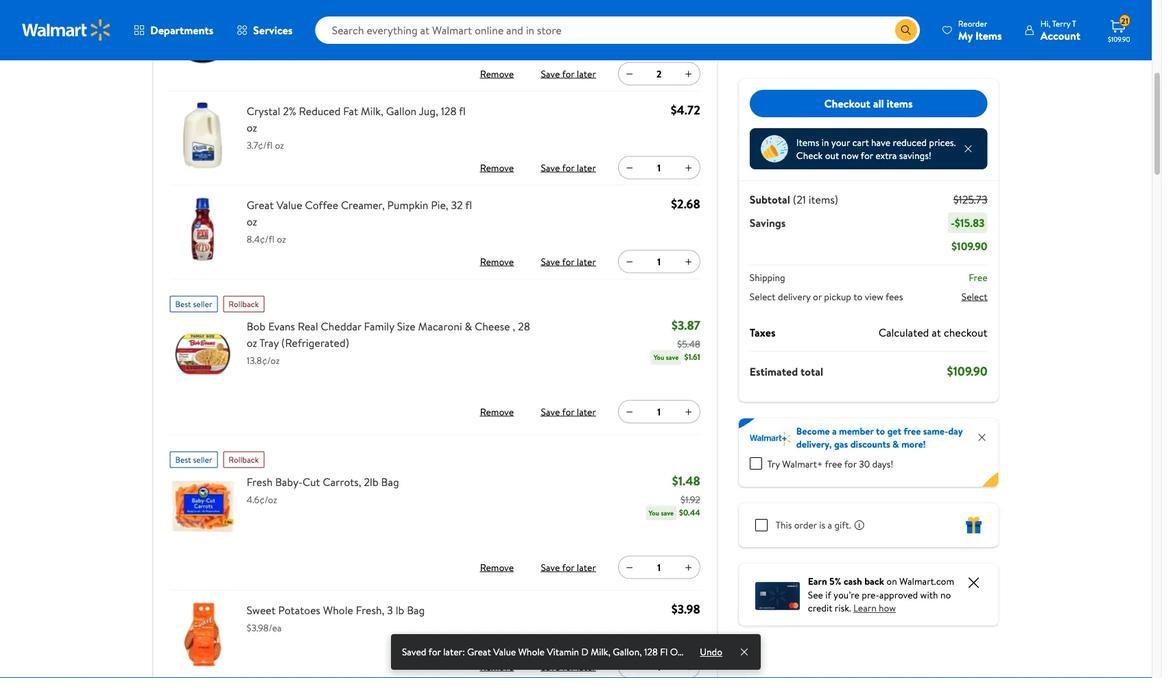 Task type: vqa. For each thing, say whether or not it's contained in the screenshot.


Task type: locate. For each thing, give the bounding box(es) containing it.
$3.98
[[672, 601, 701, 619]]

decrease quantity sweet potatoes whole fresh, 3 lb bag, current quantity 1 image
[[625, 662, 636, 673]]

best seller up fresh baby-cut carrots, 2lb bag, with add-on services, 4.6¢/oz, 1 in cart image
[[175, 455, 212, 466]]

1 vertical spatial save
[[661, 509, 674, 518]]

save for later button left decrease quantity crystal 2% reduced fat milk, gallon jug, 128 fl oz, current quantity 1 icon at top
[[538, 157, 599, 179]]

savings!
[[900, 149, 932, 162]]

0 horizontal spatial 128
[[441, 103, 457, 118]]

you inside $3.87 $5.48 you save $1.61
[[654, 353, 665, 363]]

0 horizontal spatial value
[[277, 197, 303, 213]]

1 vertical spatial 128
[[645, 646, 658, 659]]

you left $1.61
[[654, 353, 665, 363]]

3 save for later from the top
[[541, 255, 596, 268]]

2 save for later from the top
[[541, 161, 596, 174]]

2 1 from the top
[[658, 255, 661, 269]]

0 vertical spatial great
[[247, 197, 274, 213]]

0 horizontal spatial great
[[247, 197, 274, 213]]

1 vertical spatial fl
[[466, 197, 472, 213]]

5 save for later button from the top
[[538, 557, 599, 579]]

great right later: at the left bottom of page
[[468, 646, 491, 659]]

value left coffee
[[277, 197, 303, 213]]

search icon image
[[901, 25, 912, 36]]

items
[[887, 96, 914, 111]]

learn how
[[854, 602, 897, 615]]

bob
[[247, 319, 266, 334]]

fl inside great value coffee creamer, pumpkin pie, 32 fl oz 8.4¢/fl oz
[[466, 197, 472, 213]]

save left $0.44
[[661, 509, 674, 518]]

0 vertical spatial rollback alert
[[223, 291, 265, 313]]

0 vertical spatial items
[[976, 28, 1003, 43]]

decrease quantity walmart cream pie mini chocolate 7oz, current quantity 2 image
[[625, 68, 636, 79]]

save for later left decrease quantity fresh baby-cut carrots, 2lb bag, current quantity 1 icon
[[541, 561, 596, 575]]

undo
[[700, 646, 723, 659]]

sweet
[[247, 603, 276, 618]]

seller up fresh baby-cut carrots, 2lb bag, with add-on services, 4.6¢/oz, 1 in cart image
[[193, 455, 212, 466]]

milk, right the d
[[591, 646, 611, 659]]

days!
[[873, 457, 894, 471]]

to
[[854, 290, 863, 303], [877, 425, 886, 438]]

1 vertical spatial great
[[468, 646, 491, 659]]

1 select from the left
[[750, 290, 776, 303]]

$4.72
[[671, 102, 701, 119]]

3 remove from the top
[[480, 255, 514, 268]]

1 remove button from the top
[[475, 63, 519, 85]]

great up 8.4¢/fl
[[247, 197, 274, 213]]

1 best from the top
[[175, 299, 191, 310]]

later left decrease quantity walmart cream pie mini chocolate 7oz, current quantity 2 icon
[[577, 67, 596, 80]]

13.8¢/oz
[[247, 354, 280, 368]]

total
[[801, 364, 824, 379]]

for left decrease quantity great value coffee creamer, pumpkin pie, 32 fl oz, current quantity 1 image at the right of the page
[[563, 255, 575, 268]]

2 rollback alert from the top
[[223, 447, 265, 469]]

0 vertical spatial to
[[854, 290, 863, 303]]

save inside $3.87 $5.48 you save $1.61
[[666, 353, 679, 363]]

chocolate
[[364, 9, 413, 24]]

save for later left decrease quantity great value coffee creamer, pumpkin pie, 32 fl oz, current quantity 1 image at the right of the page
[[541, 255, 596, 268]]

fl
[[661, 646, 668, 659]]

6 later from the top
[[577, 661, 596, 674]]

1 vertical spatial you
[[649, 509, 660, 518]]

items right my
[[976, 28, 1003, 43]]

0 horizontal spatial &
[[465, 319, 472, 334]]

pie,
[[431, 197, 449, 213]]

select down free
[[962, 290, 988, 303]]

1 vertical spatial bag
[[407, 603, 425, 618]]

for down vitamin
[[563, 661, 575, 674]]

4 remove button from the top
[[475, 401, 519, 423]]

free inside become a member to get free same-day delivery, gas discounts & more!
[[904, 425, 921, 438]]

crystal 2% reduced fat milk, gallon jug, 128 fl oz 3.7¢/fl oz
[[247, 103, 466, 152]]

save for later for $4.72
[[541, 161, 596, 174]]

6 remove from the top
[[480, 661, 514, 674]]

0 vertical spatial whole
[[323, 603, 354, 618]]

This order is a gift. checkbox
[[756, 520, 768, 532]]

banner
[[739, 419, 999, 487]]

later left decrease quantity fresh baby-cut carrots, 2lb bag, current quantity 1 icon
[[577, 561, 596, 575]]

bag
[[381, 475, 399, 490], [407, 603, 425, 618]]

3 later from the top
[[577, 255, 596, 268]]

6 remove button from the top
[[475, 657, 519, 679]]

save for later left decrease quantity walmart cream pie mini chocolate 7oz, current quantity 2 icon
[[541, 67, 596, 80]]

0 horizontal spatial milk,
[[361, 103, 384, 118]]

value right later: at the left bottom of page
[[494, 646, 516, 659]]

0 vertical spatial seller
[[193, 299, 212, 310]]

1 vertical spatial best seller
[[175, 455, 212, 466]]

best seller alert
[[170, 291, 218, 313], [170, 447, 218, 469]]

later left decrease quantity great value coffee creamer, pumpkin pie, 32 fl oz, current quantity 1 image at the right of the page
[[577, 255, 596, 268]]

account
[[1041, 28, 1081, 43]]

items left in
[[797, 136, 820, 149]]

estimated total
[[750, 364, 824, 379]]

size
[[397, 319, 416, 334]]

free
[[904, 425, 921, 438], [826, 457, 843, 471]]

5 1 from the top
[[658, 661, 661, 674]]

increase quantity fresh baby-cut carrots, 2lb bag, current quantity 1 image
[[684, 563, 695, 574]]

1 horizontal spatial free
[[904, 425, 921, 438]]

1 left 'increase quantity great value coffee creamer, pumpkin pie, 32 fl oz, current quantity 1' image at the top right of the page
[[658, 255, 661, 269]]

for right now
[[861, 149, 874, 162]]

increase quantity crystal 2% reduced fat milk, gallon jug, 128 fl oz, current quantity 1 image
[[684, 162, 695, 173]]

& left 'more!'
[[893, 438, 900, 451]]

save left $1.61
[[666, 353, 679, 363]]

save for later button left decrease quantity bob evans real cheddar family size macaroni & cheese , 28 oz tray (refrigerated), current quantity 1 icon
[[538, 401, 599, 423]]

you inside $1.48 $1.92 you save $0.44
[[649, 509, 660, 518]]

1 horizontal spatial items
[[976, 28, 1003, 43]]

0 horizontal spatial select
[[750, 290, 776, 303]]

1 seller from the top
[[193, 299, 212, 310]]

1 right decrease quantity bob evans real cheddar family size macaroni & cheese , 28 oz tray (refrigerated), current quantity 1 icon
[[658, 406, 661, 419]]

fl right 32
[[466, 197, 472, 213]]

1 down fl
[[658, 661, 661, 674]]

d
[[582, 646, 589, 659]]

0 horizontal spatial whole
[[323, 603, 354, 618]]

seller up bob evans real cheddar family size macaroni & cheese , 28 oz tray (refrigerated), with add-on services, 13.8¢/oz, 1 in cart image
[[193, 299, 212, 310]]

1 save from the top
[[541, 67, 560, 80]]

Try Walmart+ free for 30 days! checkbox
[[750, 458, 763, 470]]

0 horizontal spatial to
[[854, 290, 863, 303]]

& left "cheese"
[[465, 319, 472, 334]]

free right get
[[904, 425, 921, 438]]

1 best seller from the top
[[175, 299, 212, 310]]

1 save for later button from the top
[[538, 63, 599, 85]]

save for later button left decrease quantity great value coffee creamer, pumpkin pie, 32 fl oz, current quantity 1 image at the right of the page
[[538, 251, 599, 273]]

to inside become a member to get free same-day delivery, gas discounts & more!
[[877, 425, 886, 438]]

2 remove from the top
[[480, 161, 514, 174]]

1 vertical spatial to
[[877, 425, 886, 438]]

2 remove button from the top
[[475, 157, 519, 179]]

1 vertical spatial free
[[826, 457, 843, 471]]

1 vertical spatial &
[[893, 438, 900, 451]]

2 seller from the top
[[193, 455, 212, 466]]

select down shipping
[[750, 290, 776, 303]]

2 save for later button from the top
[[538, 157, 599, 179]]

you're
[[834, 589, 860, 602]]

checkout
[[944, 325, 988, 340]]

save for later button left gallon,
[[538, 657, 599, 679]]

at
[[932, 325, 942, 340]]

2 best from the top
[[175, 455, 191, 466]]

3 save from the top
[[541, 255, 560, 268]]

best for $1.48
[[175, 455, 191, 466]]

bag right the "lb" on the left bottom
[[407, 603, 425, 618]]

$6.94
[[671, 8, 701, 25]]

4 later from the top
[[577, 405, 596, 419]]

best up bob evans real cheddar family size macaroni & cheese , 28 oz tray (refrigerated), with add-on services, 13.8¢/oz, 1 in cart image
[[175, 299, 191, 310]]

1 horizontal spatial to
[[877, 425, 886, 438]]

0 vertical spatial save
[[666, 353, 679, 363]]

1 vertical spatial rollback
[[229, 455, 259, 466]]

1 vertical spatial items
[[797, 136, 820, 149]]

0 horizontal spatial items
[[797, 136, 820, 149]]

whole left vitamin
[[519, 646, 545, 659]]

0 vertical spatial milk,
[[361, 103, 384, 118]]

best seller up bob evans real cheddar family size macaroni & cheese , 28 oz tray (refrigerated), with add-on services, 13.8¢/oz, 1 in cart image
[[175, 299, 212, 310]]

2 vertical spatial $109.90
[[948, 363, 988, 380]]

1 horizontal spatial &
[[893, 438, 900, 451]]

out
[[826, 149, 840, 162]]

checkout all items
[[825, 96, 914, 111]]

1 vertical spatial a
[[828, 519, 833, 532]]

6 save from the top
[[541, 661, 560, 674]]

gas
[[835, 438, 849, 451]]

estimated
[[750, 364, 799, 379]]

5 remove from the top
[[480, 561, 514, 575]]

reorder my items
[[959, 18, 1003, 43]]

for left decrease quantity crystal 2% reduced fat milk, gallon jug, 128 fl oz, current quantity 1 icon at top
[[563, 161, 575, 174]]

decrease quantity bob evans real cheddar family size macaroni & cheese , 28 oz tray (refrigerated), current quantity 1 image
[[625, 407, 636, 418]]

rollback alert for $1.48
[[223, 447, 265, 469]]

1 horizontal spatial bag
[[407, 603, 425, 618]]

gifting image
[[966, 518, 983, 534]]

1 save for later from the top
[[541, 67, 596, 80]]

0 vertical spatial bag
[[381, 475, 399, 490]]

saved
[[402, 646, 427, 659]]

0 vertical spatial free
[[904, 425, 921, 438]]

& inside become a member to get free same-day delivery, gas discounts & more!
[[893, 438, 900, 451]]

a right 'become'
[[833, 425, 837, 438]]

tray
[[260, 335, 279, 351]]

save for later button left decrease quantity fresh baby-cut carrots, 2lb bag, current quantity 1 icon
[[538, 557, 599, 579]]

21
[[1122, 15, 1129, 27]]

1 rollback alert from the top
[[223, 291, 265, 313]]

1 horizontal spatial select
[[962, 290, 988, 303]]

for for increase quantity bob evans real cheddar family size macaroni & cheese , 28 oz tray (refrigerated), current quantity 1 icon
[[563, 405, 575, 419]]

$109.90 down checkout
[[948, 363, 988, 380]]

creamer,
[[341, 197, 385, 213]]

oz down bob at the top of page
[[247, 335, 257, 351]]

1 vertical spatial whole
[[519, 646, 545, 659]]

oz inside bob evans real cheddar family size macaroni & cheese , 28 oz tray (refrigerated) 13.8¢/oz
[[247, 335, 257, 351]]

4 remove from the top
[[480, 405, 514, 419]]

1 vertical spatial rollback alert
[[223, 447, 265, 469]]

save for later left decrease quantity bob evans real cheddar family size macaroni & cheese , 28 oz tray (refrigerated), current quantity 1 icon
[[541, 405, 596, 419]]

1 rollback from the top
[[229, 299, 259, 310]]

0 vertical spatial value
[[277, 197, 303, 213]]

best seller alert for $1.48
[[170, 447, 218, 469]]

0 vertical spatial fl
[[459, 103, 466, 118]]

vitamin
[[547, 646, 579, 659]]

later for $3.98
[[577, 661, 596, 674]]

for left decrease quantity bob evans real cheddar family size macaroni & cheese , 28 oz tray (refrigerated), current quantity 1 icon
[[563, 405, 575, 419]]

$0.44
[[680, 507, 701, 519]]

bob evans real cheddar family size macaroni & cheese , 28 oz tray (refrigerated) 13.8¢/oz
[[247, 319, 530, 368]]

0 vertical spatial 128
[[441, 103, 457, 118]]

1 vertical spatial seller
[[193, 455, 212, 466]]

select for 'select' button
[[962, 290, 988, 303]]

rollback up fresh
[[229, 455, 259, 466]]

1 horizontal spatial milk,
[[591, 646, 611, 659]]

items inside reorder my items
[[976, 28, 1003, 43]]

(21
[[793, 192, 807, 207]]

1 vertical spatial best
[[175, 455, 191, 466]]

0 vertical spatial rollback
[[229, 299, 259, 310]]

this order is a gift.
[[776, 519, 852, 532]]

decrease quantity crystal 2% reduced fat milk, gallon jug, 128 fl oz, current quantity 1 image
[[625, 162, 636, 173]]

to left get
[[877, 425, 886, 438]]

save for $6.94
[[541, 67, 560, 80]]

save for later button for $6.94
[[538, 63, 599, 85]]

1 vertical spatial best seller alert
[[170, 447, 218, 469]]

a right is
[[828, 519, 833, 532]]

2
[[657, 67, 662, 81]]

increase quantity walmart cream pie mini chocolate 7oz, current quantity 2 image
[[684, 68, 695, 79]]

0 horizontal spatial free
[[826, 457, 843, 471]]

save inside $1.48 $1.92 you save $0.44
[[661, 509, 674, 518]]

remove for $4.72
[[480, 161, 514, 174]]

reduced
[[893, 136, 927, 149]]

0 vertical spatial best seller
[[175, 299, 212, 310]]

28
[[518, 319, 530, 334]]

1 for $3.98
[[658, 661, 661, 674]]

banner containing become a member to get free same-day delivery, gas discounts & more!
[[739, 419, 999, 487]]

later down the d
[[577, 661, 596, 674]]

1 left increase quantity fresh baby-cut carrots, 2lb bag, current quantity 1 icon
[[658, 561, 661, 575]]

save for $2.68
[[541, 255, 560, 268]]

dismiss capital one banner image
[[966, 575, 983, 592]]

how
[[879, 602, 897, 615]]

remove
[[480, 67, 514, 80], [480, 161, 514, 174], [480, 255, 514, 268], [480, 405, 514, 419], [480, 561, 514, 575], [480, 661, 514, 674]]

1 remove from the top
[[480, 67, 514, 80]]

save for later button left decrease quantity walmart cream pie mini chocolate 7oz, current quantity 2 icon
[[538, 63, 599, 85]]

0 vertical spatial you
[[654, 353, 665, 363]]

2 best seller from the top
[[175, 455, 212, 466]]

milk, inside crystal 2% reduced fat milk, gallon jug, 128 fl oz 3.7¢/fl oz
[[361, 103, 384, 118]]

for left decrease quantity fresh baby-cut carrots, 2lb bag, current quantity 1 icon
[[563, 561, 575, 575]]

128 left fl
[[645, 646, 658, 659]]

if
[[826, 589, 832, 602]]

$109.90 down 21
[[1109, 34, 1131, 44]]

1
[[658, 161, 661, 175], [658, 255, 661, 269], [658, 406, 661, 419], [658, 561, 661, 575], [658, 661, 661, 674]]

select for select delivery or pickup to view fees
[[750, 290, 776, 303]]

checkout
[[825, 96, 871, 111]]

free
[[969, 271, 988, 285]]

milk, right fat
[[361, 103, 384, 118]]

1 horizontal spatial great
[[468, 646, 491, 659]]

free down gas at bottom
[[826, 457, 843, 471]]

you left $0.44
[[649, 509, 660, 518]]

best seller alert up bob evans real cheddar family size macaroni & cheese , 28 oz tray (refrigerated), with add-on services, 13.8¢/oz, 1 in cart image
[[170, 291, 218, 313]]

4 save from the top
[[541, 405, 560, 419]]

for inside banner
[[845, 457, 857, 471]]

best seller alert up fresh baby-cut carrots, 2lb bag, with add-on services, 4.6¢/oz, 1 in cart image
[[170, 447, 218, 469]]

2 best seller alert from the top
[[170, 447, 218, 469]]

select button
[[962, 290, 988, 303]]

you
[[654, 353, 665, 363], [649, 509, 660, 518]]

1 left increase quantity crystal 2% reduced fat milk, gallon jug, 128 fl oz, current quantity 1 image
[[658, 161, 661, 175]]

3 save for later button from the top
[[538, 251, 599, 273]]

for left 30
[[845, 457, 857, 471]]

3 remove button from the top
[[475, 251, 519, 273]]

rollback alert up bob at the top of page
[[223, 291, 265, 313]]

for for increase quantity fresh baby-cut carrots, 2lb bag, current quantity 1 icon
[[563, 561, 575, 575]]

save for $4.72
[[541, 161, 560, 174]]

sweet potatoes whole fresh, 3 lb bag, with add-on services, $3.98/ea, 1 in cart image
[[170, 602, 236, 668]]

remove for $2.68
[[480, 255, 514, 268]]

rollback up bob at the top of page
[[229, 299, 259, 310]]

remove button for $6.94
[[475, 63, 519, 85]]

1 best seller alert from the top
[[170, 291, 218, 313]]

2 rollback from the top
[[229, 455, 259, 466]]

whole left the "fresh,"
[[323, 603, 354, 618]]

real
[[298, 319, 318, 334]]

save for later down vitamin
[[541, 661, 596, 674]]

fresh baby-cut carrots, 2lb bag link
[[247, 474, 404, 491]]

rollback alert up fresh
[[223, 447, 265, 469]]

taxes
[[750, 325, 776, 340]]

for left decrease quantity walmart cream pie mini chocolate 7oz, current quantity 2 icon
[[563, 67, 575, 80]]

0 vertical spatial &
[[465, 319, 472, 334]]

0 vertical spatial a
[[833, 425, 837, 438]]

1 horizontal spatial 128
[[645, 646, 658, 659]]

remove button for $2.68
[[475, 251, 519, 273]]

0 vertical spatial best seller alert
[[170, 291, 218, 313]]

save for later button
[[538, 63, 599, 85], [538, 157, 599, 179], [538, 251, 599, 273], [538, 401, 599, 423], [538, 557, 599, 579], [538, 657, 599, 679]]

2 save from the top
[[541, 161, 560, 174]]

later left decrease quantity crystal 2% reduced fat milk, gallon jug, 128 fl oz, current quantity 1 icon at top
[[577, 161, 596, 174]]

to left view
[[854, 290, 863, 303]]

select
[[750, 290, 776, 303], [962, 290, 988, 303]]

mini
[[341, 9, 361, 24]]

2 select from the left
[[962, 290, 988, 303]]

oz
[[247, 120, 257, 135], [275, 139, 284, 152], [247, 214, 257, 229], [277, 233, 286, 246], [247, 335, 257, 351]]

remove button
[[475, 63, 519, 85], [475, 157, 519, 179], [475, 251, 519, 273], [475, 401, 519, 423], [475, 557, 519, 579], [475, 657, 519, 679]]

for for the "increase quantity walmart cream pie mini chocolate 7oz, current quantity 2" image
[[563, 67, 575, 80]]

5 save for later from the top
[[541, 561, 596, 575]]

5 later from the top
[[577, 561, 596, 575]]

128 right jug,
[[441, 103, 457, 118]]

later left decrease quantity bob evans real cheddar family size macaroni & cheese , 28 oz tray (refrigerated), current quantity 1 icon
[[577, 405, 596, 419]]

& inside bob evans real cheddar family size macaroni & cheese , 28 oz tray (refrigerated) 13.8¢/oz
[[465, 319, 472, 334]]

bob evans real cheddar family size macaroni & cheese , 28 oz tray (refrigerated), with add-on services, 13.8¢/oz, 1 in cart image
[[170, 318, 236, 384]]

1 horizontal spatial value
[[494, 646, 516, 659]]

0 vertical spatial best
[[175, 299, 191, 310]]

rollback alert
[[223, 291, 265, 313], [223, 447, 265, 469]]

6 save for later from the top
[[541, 661, 596, 674]]

0 horizontal spatial bag
[[381, 475, 399, 490]]

$109.90 down "$15.83"
[[952, 239, 988, 254]]

save for later left decrease quantity crystal 2% reduced fat milk, gallon jug, 128 fl oz, current quantity 1 icon at top
[[541, 161, 596, 174]]

6 save for later button from the top
[[538, 657, 599, 679]]

2 later from the top
[[577, 161, 596, 174]]

bag right 2lb
[[381, 475, 399, 490]]

$1.48 $1.92 you save $0.44
[[649, 473, 701, 519]]

learn
[[854, 602, 877, 615]]

1 later from the top
[[577, 67, 596, 80]]

1 1 from the top
[[658, 161, 661, 175]]

coffee
[[305, 197, 338, 213]]

fl right jug,
[[459, 103, 466, 118]]

0 vertical spatial $109.90
[[1109, 34, 1131, 44]]

save for later button for $2.68
[[538, 251, 599, 273]]

2%
[[283, 103, 296, 118]]

best up fresh baby-cut carrots, 2lb bag, with add-on services, 4.6¢/oz, 1 in cart image
[[175, 455, 191, 466]]



Task type: describe. For each thing, give the bounding box(es) containing it.
prices.
[[930, 136, 956, 149]]

-
[[951, 216, 955, 231]]

3.7¢/fl
[[247, 139, 273, 152]]

increase quantity bob evans real cheddar family size macaroni & cheese , 28 oz tray (refrigerated), current quantity 1 image
[[684, 407, 695, 418]]

save for later for $6.94
[[541, 67, 596, 80]]

8.4¢/fl
[[247, 233, 275, 246]]

hi,
[[1041, 18, 1051, 29]]

cheddar
[[321, 319, 362, 334]]

crystal
[[247, 103, 281, 118]]

member
[[840, 425, 874, 438]]

$5.48
[[678, 338, 701, 351]]

later for $6.94
[[577, 67, 596, 80]]

your
[[832, 136, 851, 149]]

cream
[[289, 9, 321, 24]]

32
[[451, 197, 463, 213]]

services button
[[225, 14, 305, 47]]

items)
[[809, 192, 839, 207]]

remove for $6.94
[[480, 67, 514, 80]]

this
[[776, 519, 792, 532]]

great value coffee creamer, pumpkin pie, 32 fl oz, with add-on services, 8.4¢/fl oz, 1 in cart image
[[170, 197, 236, 263]]

$1.61
[[685, 352, 701, 363]]

for left later: at the left bottom of page
[[429, 646, 441, 659]]

oz right 8.4¢/fl
[[277, 233, 286, 246]]

$2.68
[[671, 196, 701, 213]]

5 remove button from the top
[[475, 557, 519, 579]]

2lb
[[364, 475, 379, 490]]

departments
[[150, 23, 214, 38]]

$1.92
[[681, 494, 701, 507]]

reduced
[[299, 103, 341, 118]]

5 save from the top
[[541, 561, 560, 575]]

fl inside crystal 2% reduced fat milk, gallon jug, 128 fl oz 3.7¢/fl oz
[[459, 103, 466, 118]]

discounts
[[851, 438, 891, 451]]

cart
[[853, 136, 870, 149]]

crystal 2% reduced fat milk, gallon jug, 128 fl oz, with add-on services, 3.7¢/fl oz, 1 in cart image
[[170, 103, 236, 169]]

later:
[[443, 646, 465, 659]]

bag inside fresh baby-cut carrots, 2lb bag 4.6¢/oz
[[381, 475, 399, 490]]

decrease quantity fresh baby-cut carrots, 2lb bag, current quantity 1 image
[[625, 563, 636, 574]]

checkout all items button
[[750, 90, 988, 117]]

4 1 from the top
[[658, 561, 661, 575]]

or
[[813, 290, 822, 303]]

remove for $3.98
[[480, 661, 514, 674]]

now
[[842, 149, 859, 162]]

later for $4.72
[[577, 161, 596, 174]]

save for $1.48
[[661, 509, 674, 518]]

save for later button for $3.98
[[538, 657, 599, 679]]

rollback for $1.48
[[229, 455, 259, 466]]

walmart cream pie mini chocolate 7oz 49.6¢/oz
[[247, 9, 432, 42]]

you for $3.87
[[654, 353, 665, 363]]

try walmart+ free for 30 days!
[[768, 457, 894, 471]]

3 1 from the top
[[658, 406, 661, 419]]

1 vertical spatial milk,
[[591, 646, 611, 659]]

save for later for $3.98
[[541, 661, 596, 674]]

sweet potatoes whole fresh, 3 lb bag $3.98/ea
[[247, 603, 425, 635]]

walmart image
[[22, 19, 111, 41]]

items inside items in your cart have reduced prices. check out now for extra savings!
[[797, 136, 820, 149]]

remove button for $4.72
[[475, 157, 519, 179]]

increase quantity great value coffee creamer, pumpkin pie, 32 fl oz, current quantity 1 image
[[684, 256, 695, 267]]

4 save for later from the top
[[541, 405, 596, 419]]

for inside items in your cart have reduced prices. check out now for extra savings!
[[861, 149, 874, 162]]

best for $3.87
[[175, 299, 191, 310]]

save for $3.87
[[666, 353, 679, 363]]

reduced price image
[[761, 135, 789, 163]]

reorder
[[959, 18, 988, 29]]

fresh baby-cut carrots, 2lb bag, with add-on services, 4.6¢/oz, 1 in cart image
[[170, 474, 236, 540]]

for for 'increase quantity great value coffee creamer, pumpkin pie, 32 fl oz, current quantity 1' image at the top right of the page
[[563, 255, 575, 268]]

5%
[[830, 575, 842, 589]]

increase quantity sweet potatoes whole fresh, 3 lb bag, current quantity 1 image
[[684, 662, 695, 673]]

t
[[1073, 18, 1077, 29]]

for for increase quantity crystal 2% reduced fat milk, gallon jug, 128 fl oz, current quantity 1 image
[[563, 161, 575, 174]]

oz up 8.4¢/fl
[[247, 214, 257, 229]]

check
[[797, 149, 823, 162]]

potatoes
[[278, 603, 321, 618]]

great value coffee creamer, pumpkin pie, 32 fl oz link
[[247, 197, 481, 230]]

rollback for $3.87
[[229, 299, 259, 310]]

fresh
[[247, 475, 273, 490]]

seller for $3.87
[[193, 299, 212, 310]]

o...
[[670, 646, 684, 659]]

(refrigerated)
[[282, 335, 350, 351]]

remove button for $3.98
[[475, 657, 519, 679]]

$15.83
[[955, 216, 985, 231]]

decrease quantity great value coffee creamer, pumpkin pie, 32 fl oz, current quantity 1 image
[[625, 256, 636, 267]]

fees
[[886, 290, 904, 303]]

pie
[[324, 9, 338, 24]]

no
[[941, 589, 952, 602]]

for for increase quantity sweet potatoes whole fresh, 3 lb bag, current quantity 1 icon
[[563, 661, 575, 674]]

later for $2.68
[[577, 255, 596, 268]]

save for later for $2.68
[[541, 255, 596, 268]]

close image
[[739, 647, 750, 658]]

1 vertical spatial $109.90
[[952, 239, 988, 254]]

view
[[865, 290, 884, 303]]

extra
[[876, 149, 898, 162]]

learn how link
[[854, 602, 897, 615]]

1 for $4.72
[[658, 161, 661, 175]]

a inside become a member to get free same-day delivery, gas discounts & more!
[[833, 425, 837, 438]]

you for $1.48
[[649, 509, 660, 518]]

Walmart Site-Wide search field
[[316, 16, 920, 44]]

see
[[808, 589, 824, 602]]

walmart+
[[783, 457, 823, 471]]

approved
[[880, 589, 919, 602]]

earn
[[808, 575, 828, 589]]

1 vertical spatial value
[[494, 646, 516, 659]]

best seller for $1.48
[[175, 455, 212, 466]]

$125.73
[[954, 192, 988, 207]]

fresh,
[[356, 603, 385, 618]]

saved for later: great value whole vitamin d milk, gallon, 128 fl o...
[[402, 646, 684, 659]]

value inside great value coffee creamer, pumpkin pie, 32 fl oz 8.4¢/fl oz
[[277, 197, 303, 213]]

subtotal (21 items)
[[750, 192, 839, 207]]

1 horizontal spatial whole
[[519, 646, 545, 659]]

bag inside sweet potatoes whole fresh, 3 lb bag $3.98/ea
[[407, 603, 425, 618]]

gallon
[[386, 103, 417, 118]]

delivery
[[778, 290, 811, 303]]

walmart cream pie mini chocolate 7oz, with add-on services, 49.6¢/oz, 2 in cart image
[[170, 9, 236, 75]]

best seller alert for $3.87
[[170, 291, 218, 313]]

is
[[820, 519, 826, 532]]

cash
[[844, 575, 863, 589]]

more!
[[902, 438, 927, 451]]

$3.98/ea
[[247, 622, 282, 635]]

walmart
[[247, 9, 287, 24]]

save for later button for $4.72
[[538, 157, 599, 179]]

great value coffee creamer, pumpkin pie, 32 fl oz 8.4¢/fl oz
[[247, 197, 472, 246]]

baby-
[[275, 475, 303, 490]]

$3.87
[[672, 317, 701, 334]]

earn 5% cash back on walmart.com
[[808, 575, 955, 589]]

items in your cart have reduced prices. check out now for extra savings!
[[797, 136, 956, 162]]

seller for $1.48
[[193, 455, 212, 466]]

back
[[865, 575, 885, 589]]

evans
[[268, 319, 295, 334]]

family
[[364, 319, 395, 334]]

Search search field
[[316, 16, 920, 44]]

learn more about gifting image
[[854, 520, 865, 531]]

4 save for later button from the top
[[538, 401, 599, 423]]

great inside great value coffee creamer, pumpkin pie, 32 fl oz 8.4¢/fl oz
[[247, 197, 274, 213]]

bob evans real cheddar family size macaroni & cheese , 28 oz tray (refrigerated) link
[[247, 318, 533, 351]]

pickup
[[825, 290, 852, 303]]

close nudge image
[[963, 143, 974, 154]]

risk.
[[835, 602, 852, 615]]

fresh baby-cut carrots, 2lb bag 4.6¢/oz
[[247, 475, 399, 507]]

capital one credit card image
[[756, 580, 800, 611]]

128 inside crystal 2% reduced fat milk, gallon jug, 128 fl oz 3.7¢/fl oz
[[441, 103, 457, 118]]

walmart plus image
[[750, 432, 791, 446]]

hi, terry t account
[[1041, 18, 1081, 43]]

on
[[887, 575, 898, 589]]

1 for $2.68
[[658, 255, 661, 269]]

oz up 3.7¢/fl
[[247, 120, 257, 135]]

shipping
[[750, 271, 786, 285]]

save for $3.98
[[541, 661, 560, 674]]

best seller for $3.87
[[175, 299, 212, 310]]

close walmart plus section image
[[977, 432, 988, 443]]

pre-
[[862, 589, 880, 602]]

whole inside sweet potatoes whole fresh, 3 lb bag $3.98/ea
[[323, 603, 354, 618]]

oz right 3.7¢/fl
[[275, 139, 284, 152]]

get
[[888, 425, 902, 438]]

all
[[874, 96, 885, 111]]

savings
[[750, 216, 786, 231]]

rollback alert for $3.87
[[223, 291, 265, 313]]

crystal 2% reduced fat milk, gallon jug, 128 fl oz link
[[247, 103, 476, 136]]



